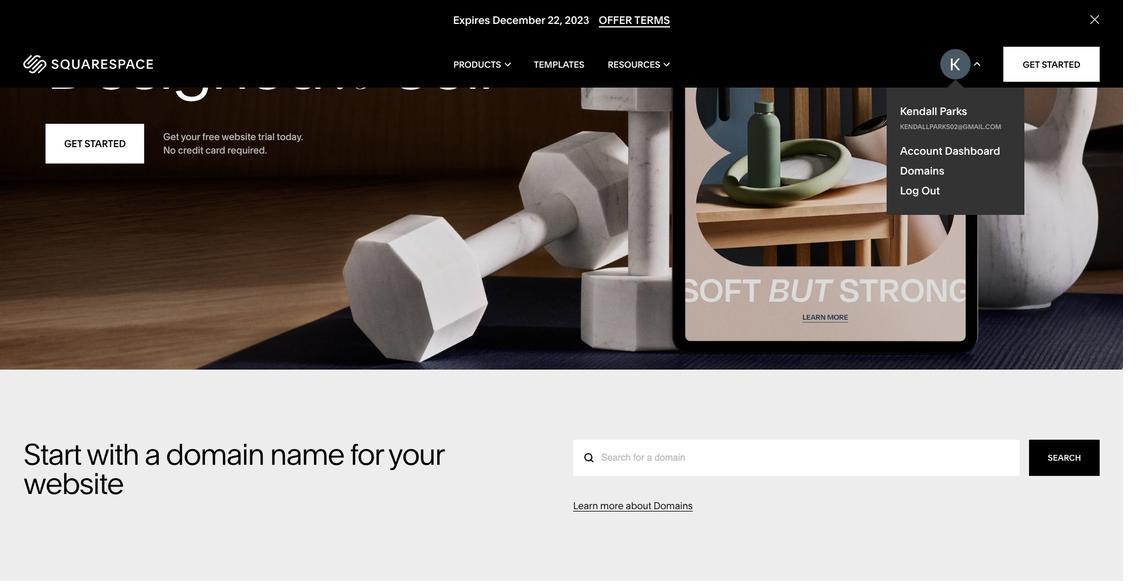 Task type: describe. For each thing, give the bounding box(es) containing it.
your inside start with a domain name for your website
[[388, 436, 444, 473]]

account dashboard
[[901, 144, 1001, 158]]

squarespace logo image
[[23, 55, 153, 74]]

designed to sell
[[46, 25, 492, 105]]

for
[[350, 436, 383, 473]]

0 horizontal spatial domains
[[654, 500, 693, 512]]

get inside the get your free website trial today. no credit card required.
[[163, 131, 179, 143]]

no
[[163, 144, 176, 156]]

website inside start with a domain name for your website
[[23, 466, 123, 502]]

name
[[270, 436, 344, 473]]

dashboard
[[946, 144, 1001, 158]]

Search for a domain text field
[[574, 440, 1021, 476]]

account dashboard link
[[901, 144, 1012, 158]]

account
[[901, 144, 943, 158]]

website inside the get your free website trial today. no credit card required.
[[222, 131, 256, 143]]

1 horizontal spatial started
[[1043, 59, 1081, 70]]

log out link
[[901, 184, 941, 197]]

1 horizontal spatial get started link
[[1004, 47, 1100, 82]]

offer
[[599, 14, 633, 27]]

squarespace logo link
[[23, 55, 239, 74]]

sell
[[391, 25, 492, 105]]

with
[[86, 436, 139, 473]]

kendall
[[901, 105, 938, 118]]

resources
[[608, 59, 661, 70]]

log out
[[901, 184, 941, 197]]

learn more about domains
[[574, 500, 693, 512]]

terms
[[635, 14, 670, 27]]

december
[[493, 14, 546, 27]]

learn
[[574, 500, 598, 512]]

domains link
[[901, 164, 1012, 178]]

your inside the get your free website trial today. no credit card required.
[[181, 131, 200, 143]]

today.
[[277, 131, 303, 143]]

2023
[[565, 14, 590, 27]]

get your free website trial today. no credit card required.
[[163, 131, 303, 156]]

0 vertical spatial domains
[[901, 164, 945, 178]]

a
[[145, 436, 160, 473]]

1 horizontal spatial get started
[[1023, 59, 1081, 70]]

domain
[[166, 436, 264, 473]]

search
[[1049, 453, 1082, 463]]



Task type: vqa. For each thing, say whether or not it's contained in the screenshot.
for
yes



Task type: locate. For each thing, give the bounding box(es) containing it.
templates link
[[534, 41, 585, 88]]

free
[[202, 131, 220, 143]]

0 vertical spatial website
[[222, 131, 256, 143]]

products button
[[454, 41, 511, 88]]

resources button
[[608, 41, 670, 88]]

0 vertical spatial get started link
[[1004, 47, 1100, 82]]

22,
[[548, 14, 563, 27]]

1 vertical spatial started
[[85, 138, 126, 149]]

required.
[[228, 144, 267, 156]]

kendall parks kendallparks02@gmail.com
[[901, 105, 1002, 131]]

2 horizontal spatial get
[[1023, 59, 1041, 70]]

your up credit
[[181, 131, 200, 143]]

0 horizontal spatial get started
[[64, 138, 126, 149]]

website
[[222, 131, 256, 143], [23, 466, 123, 502]]

get started
[[1023, 59, 1081, 70], [64, 138, 126, 149]]

to
[[337, 39, 378, 105]]

domains right about
[[654, 500, 693, 512]]

1 horizontal spatial get
[[163, 131, 179, 143]]

0 horizontal spatial your
[[181, 131, 200, 143]]

your right for
[[388, 436, 444, 473]]

card
[[206, 144, 225, 156]]

products
[[454, 59, 502, 70]]

domains
[[901, 164, 945, 178], [654, 500, 693, 512]]

parks
[[941, 105, 968, 118]]

about
[[626, 500, 652, 512]]

0 horizontal spatial get started link
[[46, 124, 145, 163]]

1 vertical spatial get started link
[[46, 124, 145, 163]]

log
[[901, 184, 920, 197]]

start
[[23, 436, 81, 473]]

get
[[1023, 59, 1041, 70], [163, 131, 179, 143], [64, 138, 82, 149]]

templates
[[534, 59, 585, 70]]

offer terms
[[599, 14, 670, 27]]

0 horizontal spatial website
[[23, 466, 123, 502]]

1 vertical spatial your
[[388, 436, 444, 473]]

offer terms link
[[599, 14, 670, 28]]

1 horizontal spatial website
[[222, 131, 256, 143]]

0 vertical spatial your
[[181, 131, 200, 143]]

designed
[[46, 25, 323, 105]]

0 horizontal spatial get
[[64, 138, 82, 149]]

started
[[1043, 59, 1081, 70], [85, 138, 126, 149]]

kendallparks02@gmail.com
[[901, 123, 1002, 131]]

more
[[601, 500, 624, 512]]

your
[[181, 131, 200, 143], [388, 436, 444, 473]]

start with a domain name for your website
[[23, 436, 444, 502]]

0 horizontal spatial started
[[85, 138, 126, 149]]

1 horizontal spatial domains
[[901, 164, 945, 178]]

0 vertical spatial get started
[[1023, 59, 1081, 70]]

1 vertical spatial domains
[[654, 500, 693, 512]]

learn more about domains link
[[574, 500, 693, 512]]

get started link
[[1004, 47, 1100, 82], [46, 124, 145, 163]]

1 vertical spatial get started
[[64, 138, 126, 149]]

search button
[[1030, 440, 1100, 476]]

credit
[[178, 144, 204, 156]]

out
[[922, 184, 941, 197]]

expires december 22, 2023
[[453, 14, 590, 27]]

expires
[[453, 14, 490, 27]]

trial
[[258, 131, 275, 143]]

1 horizontal spatial your
[[388, 436, 444, 473]]

0 vertical spatial started
[[1043, 59, 1081, 70]]

1 vertical spatial website
[[23, 466, 123, 502]]

domains down account
[[901, 164, 945, 178]]



